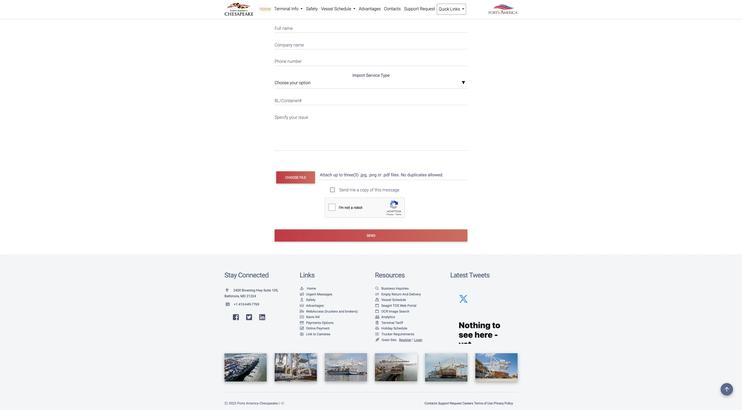 Task type: vqa. For each thing, say whether or not it's contained in the screenshot.
the 3838 within the the For inquiries please contact eModal at 866-758-3838 or email support@adventintermodal.com .
no



Task type: describe. For each thing, give the bounding box(es) containing it.
+1 410-649-7769
[[234, 303, 259, 307]]

tos
[[393, 304, 399, 308]]

and
[[339, 310, 345, 314]]

full
[[275, 26, 281, 31]]

broening
[[242, 289, 255, 293]]

search image
[[375, 287, 379, 291]]

0 horizontal spatial support request link
[[403, 4, 437, 14]]

105,
[[272, 289, 278, 293]]

link
[[306, 332, 312, 336]]

terminal info link
[[273, 4, 305, 14]]

seagirt tos web portal
[[382, 304, 417, 308]]

chesapeake
[[260, 402, 278, 406]]

business inquiries
[[382, 287, 409, 291]]

payments options link
[[300, 321, 334, 325]]

send
[[367, 234, 376, 238]]

sign in image
[[281, 402, 284, 406]]

tariff
[[395, 321, 403, 325]]

tweets
[[469, 271, 490, 279]]

and
[[403, 292, 409, 296]]

contacts support request careers terms of use privacy policy
[[425, 402, 513, 406]]

list alt image
[[375, 333, 379, 336]]

me
[[350, 188, 356, 193]]

message
[[383, 188, 400, 193]]

1 horizontal spatial of
[[484, 402, 487, 406]]

camera image
[[300, 333, 304, 336]]

empty return and delivery
[[382, 292, 421, 296]]

▼
[[462, 81, 466, 85]]

analytics link
[[375, 315, 395, 319]]

import
[[353, 73, 365, 78]]

wheat image
[[375, 338, 380, 342]]

2023
[[229, 402, 236, 406]]

credit card image
[[300, 322, 304, 325]]

inquiries
[[396, 287, 409, 291]]

(truckers
[[325, 310, 338, 314]]

suite
[[264, 289, 271, 293]]

privacy
[[494, 402, 504, 406]]

portal
[[408, 304, 417, 308]]

0 vertical spatial home
[[260, 6, 271, 11]]

browser image
[[375, 304, 379, 308]]

login link
[[414, 338, 423, 342]]

home link for urgent messages link
[[300, 287, 316, 291]]

webaccess (truckers and brokers) link
[[300, 310, 358, 314]]

latest tweets
[[451, 271, 490, 279]]

1 vertical spatial vessel schedule
[[382, 298, 406, 302]]

urgent
[[306, 292, 316, 296]]

seagirt tos web portal link
[[375, 304, 417, 308]]

brokers)
[[345, 310, 358, 314]]

support request
[[404, 6, 435, 11]]

bullhorn image
[[300, 293, 304, 296]]

baltimore,
[[225, 294, 240, 298]]

copy
[[360, 188, 369, 193]]

quick
[[439, 7, 449, 12]]

0 vertical spatial advantages
[[359, 6, 381, 11]]

register
[[399, 338, 412, 342]]

phone
[[275, 59, 287, 64]]

2400 broening hwy suite 105, baltimore, md 21224 link
[[225, 289, 278, 298]]

safety link for urgent messages link
[[300, 298, 316, 302]]

0 horizontal spatial advantages
[[306, 304, 324, 308]]

this
[[375, 188, 382, 193]]

terminal for terminal tariff
[[382, 321, 395, 325]]

mail
[[278, 9, 286, 14]]

choose for choose your option
[[275, 80, 289, 85]]

name for full name
[[282, 26, 293, 31]]

phone office image
[[226, 303, 234, 307]]

webaccess (truckers and brokers)
[[306, 310, 358, 314]]

trucker
[[382, 332, 393, 336]]

1 vertical spatial support request link
[[438, 399, 462, 408]]

login
[[414, 338, 423, 342]]

contacts for contacts
[[384, 6, 401, 11]]

exchange image
[[375, 293, 379, 296]]

webaccess
[[306, 310, 324, 314]]

Company name text field
[[275, 39, 468, 49]]

empty return and delivery link
[[375, 292, 421, 296]]

search
[[399, 310, 410, 314]]

ship image
[[375, 299, 379, 302]]

2023 ports america chesapeake |
[[228, 402, 281, 406]]

649-
[[245, 303, 252, 307]]

specify your issue
[[275, 115, 308, 120]]

info
[[291, 6, 299, 11]]

Specify your issue text field
[[275, 112, 468, 151]]

ocr image search link
[[375, 310, 410, 314]]

1 vertical spatial advantages link
[[300, 304, 324, 308]]

request inside 'link'
[[420, 6, 435, 11]]

1 vertical spatial support
[[438, 402, 449, 406]]

schedule for bottommost vessel schedule link
[[392, 298, 406, 302]]

terminal tariff
[[382, 321, 403, 325]]

E-mail email field
[[275, 6, 468, 16]]

map marker alt image
[[226, 289, 233, 292]]

your for specify
[[289, 115, 297, 120]]

requirements
[[394, 332, 415, 336]]

policy
[[505, 402, 513, 406]]

terminal info
[[274, 6, 300, 11]]

link to cameras link
[[300, 332, 331, 336]]

america
[[246, 402, 259, 406]]

container storage image
[[300, 316, 304, 319]]

specify
[[275, 115, 288, 120]]

safety inside the safety link
[[306, 6, 318, 11]]

Attach up to three(3) .jpg, .png or .pdf files. No duplicates allowed. text field
[[320, 170, 469, 180]]

business inquiries link
[[375, 287, 409, 291]]

0 horizontal spatial |
[[279, 402, 280, 406]]

company
[[275, 42, 293, 47]]

messages
[[317, 292, 333, 296]]

send button
[[275, 230, 468, 242]]

online
[[306, 327, 316, 331]]

7769
[[252, 303, 259, 307]]

support inside support request 'link'
[[404, 6, 419, 11]]

Full name text field
[[275, 23, 468, 33]]

name for company name
[[294, 42, 304, 47]]

a
[[357, 188, 359, 193]]



Task type: locate. For each thing, give the bounding box(es) containing it.
1 vertical spatial your
[[289, 115, 297, 120]]

business
[[382, 287, 395, 291]]

0 vertical spatial vessel schedule
[[321, 6, 352, 11]]

holiday schedule
[[382, 327, 408, 331]]

1 vertical spatial terminal
[[382, 321, 395, 325]]

0 vertical spatial schedule
[[334, 6, 351, 11]]

0 vertical spatial contacts link
[[383, 4, 403, 14]]

1 horizontal spatial home
[[307, 287, 316, 291]]

1 vertical spatial advantages
[[306, 304, 324, 308]]

quick links
[[439, 7, 461, 12]]

0 horizontal spatial vessel schedule link
[[320, 4, 357, 14]]

connected
[[238, 271, 269, 279]]

1 vertical spatial name
[[294, 42, 304, 47]]

request
[[420, 6, 435, 11], [450, 402, 462, 406]]

navis n4 link
[[300, 315, 320, 319]]

home left e-
[[260, 6, 271, 11]]

0 horizontal spatial advantages link
[[300, 304, 324, 308]]

your for choose
[[290, 80, 298, 85]]

1 vertical spatial vessel schedule link
[[375, 298, 406, 302]]

home up urgent
[[307, 287, 316, 291]]

1 vertical spatial contacts
[[425, 402, 437, 406]]

file
[[300, 176, 306, 180]]

analytics image
[[375, 316, 379, 319]]

ocr
[[382, 310, 388, 314]]

1 horizontal spatial home link
[[300, 287, 316, 291]]

1 horizontal spatial vessel schedule
[[382, 298, 406, 302]]

0 horizontal spatial contacts
[[384, 6, 401, 11]]

phone number
[[275, 59, 302, 64]]

browser image
[[375, 310, 379, 313]]

safety
[[306, 6, 318, 11], [306, 298, 316, 302]]

0 vertical spatial support request link
[[403, 4, 437, 14]]

company name
[[275, 42, 304, 47]]

of left this
[[370, 188, 374, 193]]

0 vertical spatial vessel schedule link
[[320, 4, 357, 14]]

0 vertical spatial home link
[[258, 4, 273, 14]]

0 horizontal spatial support
[[404, 6, 419, 11]]

privacy policy link
[[493, 399, 514, 408]]

full name
[[275, 26, 293, 31]]

1 vertical spatial home
[[307, 287, 316, 291]]

vessel schedule link
[[320, 4, 357, 14], [375, 298, 406, 302]]

1 vertical spatial |
[[279, 402, 280, 406]]

BL/Container# text field
[[275, 95, 468, 105]]

0 horizontal spatial vessel
[[321, 6, 333, 11]]

trucker requirements link
[[375, 332, 415, 336]]

410-
[[239, 303, 245, 307]]

payments options
[[306, 321, 334, 325]]

import service type
[[353, 73, 390, 78]]

safety down urgent
[[306, 298, 316, 302]]

contacts link
[[383, 4, 403, 14], [424, 399, 438, 408]]

1 horizontal spatial terminal
[[382, 321, 395, 325]]

1 horizontal spatial vessel schedule link
[[375, 298, 406, 302]]

support request link left careers
[[438, 399, 462, 408]]

advantages up webaccess
[[306, 304, 324, 308]]

hwy
[[256, 289, 263, 293]]

vessel schedule
[[321, 6, 352, 11], [382, 298, 406, 302]]

payment
[[317, 327, 330, 331]]

0 vertical spatial of
[[370, 188, 374, 193]]

go to top image
[[721, 383, 734, 396]]

copyright image
[[225, 402, 228, 406]]

e-
[[275, 9, 278, 14]]

0 horizontal spatial vessel schedule
[[321, 6, 352, 11]]

0 vertical spatial your
[[290, 80, 298, 85]]

1 horizontal spatial support
[[438, 402, 449, 406]]

link to cameras
[[306, 332, 331, 336]]

bells image
[[375, 327, 379, 331]]

safety right 'info' at the top left of page
[[306, 6, 318, 11]]

quick links link
[[437, 4, 466, 15]]

name right "company"
[[294, 42, 304, 47]]

1 horizontal spatial contacts link
[[424, 399, 438, 408]]

1 vertical spatial request
[[450, 402, 462, 406]]

2400
[[234, 289, 241, 293]]

schedule
[[334, 6, 351, 11], [392, 298, 406, 302], [394, 327, 408, 331]]

|
[[413, 338, 413, 342], [279, 402, 280, 406]]

0 vertical spatial choose
[[275, 80, 289, 85]]

0 vertical spatial request
[[420, 6, 435, 11]]

schedule for holiday schedule link
[[394, 327, 408, 331]]

linkedin image
[[259, 314, 265, 321]]

online payment link
[[300, 327, 330, 331]]

0 horizontal spatial name
[[282, 26, 293, 31]]

register link
[[398, 338, 412, 342]]

links up anchor image
[[300, 271, 315, 279]]

1 horizontal spatial advantages
[[359, 6, 381, 11]]

1 vertical spatial schedule
[[392, 298, 406, 302]]

trucker requirements
[[382, 332, 415, 336]]

terminal
[[274, 6, 290, 11], [382, 321, 395, 325]]

option
[[299, 80, 311, 85]]

1 horizontal spatial name
[[294, 42, 304, 47]]

1 horizontal spatial contacts
[[425, 402, 437, 406]]

1 vertical spatial of
[[484, 402, 487, 406]]

1 vertical spatial safety
[[306, 298, 316, 302]]

0 vertical spatial contacts
[[384, 6, 401, 11]]

truck container image
[[300, 310, 304, 313]]

ports
[[237, 402, 245, 406]]

2 safety from the top
[[306, 298, 316, 302]]

0 horizontal spatial terminal
[[274, 6, 290, 11]]

0 vertical spatial advantages link
[[357, 4, 383, 14]]

0 vertical spatial safety link
[[305, 4, 320, 14]]

bl/container#
[[275, 98, 302, 103]]

anchor image
[[300, 287, 304, 291]]

of left use at the right bottom
[[484, 402, 487, 406]]

file invoice image
[[375, 322, 379, 325]]

support
[[404, 6, 419, 11], [438, 402, 449, 406]]

1 vertical spatial vessel
[[382, 298, 392, 302]]

choose up 'bl/container#' at the left top
[[275, 80, 289, 85]]

0 horizontal spatial home link
[[258, 4, 273, 14]]

advantages link up webaccess
[[300, 304, 324, 308]]

request left quick
[[420, 6, 435, 11]]

1 vertical spatial choose
[[285, 176, 299, 180]]

| left login
[[413, 338, 413, 342]]

issue
[[299, 115, 308, 120]]

Phone number text field
[[275, 56, 468, 66]]

type
[[381, 73, 390, 78]]

navis n4
[[306, 315, 320, 319]]

safety link for terminal info link
[[305, 4, 320, 14]]

resources
[[375, 271, 405, 279]]

to
[[313, 332, 316, 336]]

payments
[[306, 321, 321, 325]]

support request link
[[403, 4, 437, 14], [438, 399, 462, 408]]

terms
[[474, 402, 483, 406]]

21224
[[247, 294, 256, 298]]

holiday
[[382, 327, 393, 331]]

stay connected
[[225, 271, 269, 279]]

+1
[[234, 303, 238, 307]]

facebook square image
[[233, 314, 239, 321]]

home
[[260, 6, 271, 11], [307, 287, 316, 291]]

n4
[[316, 315, 320, 319]]

return
[[392, 292, 402, 296]]

0 vertical spatial safety
[[306, 6, 318, 11]]

home link
[[258, 4, 273, 14], [300, 287, 316, 291]]

0 horizontal spatial contacts link
[[383, 4, 403, 14]]

your left option
[[290, 80, 298, 85]]

1 horizontal spatial |
[[413, 338, 413, 342]]

web
[[400, 304, 407, 308]]

home link for terminal info link
[[258, 4, 273, 14]]

home link left e-
[[258, 4, 273, 14]]

0 horizontal spatial request
[[420, 6, 435, 11]]

use
[[488, 402, 493, 406]]

0 vertical spatial support
[[404, 6, 419, 11]]

support request link left quick
[[403, 4, 437, 14]]

user hard hat image
[[300, 299, 304, 302]]

online payment
[[306, 327, 330, 331]]

0 vertical spatial name
[[282, 26, 293, 31]]

0 vertical spatial vessel
[[321, 6, 333, 11]]

choose for choose file
[[285, 176, 299, 180]]

hand receiving image
[[300, 304, 304, 308]]

1 horizontal spatial links
[[450, 7, 460, 12]]

analytics
[[382, 315, 395, 319]]

your left the issue
[[289, 115, 297, 120]]

safety link right 'info' at the top left of page
[[305, 4, 320, 14]]

| left the sign in image
[[279, 402, 280, 406]]

0 vertical spatial terminal
[[274, 6, 290, 11]]

careers link
[[462, 399, 474, 408]]

your
[[290, 80, 298, 85], [289, 115, 297, 120]]

terminal for terminal info
[[274, 6, 290, 11]]

home link up urgent
[[300, 287, 316, 291]]

0 horizontal spatial home
[[260, 6, 271, 11]]

1 vertical spatial home link
[[300, 287, 316, 291]]

image
[[389, 310, 398, 314]]

0 horizontal spatial links
[[300, 271, 315, 279]]

number
[[288, 59, 302, 64]]

1 vertical spatial safety link
[[300, 298, 316, 302]]

0 vertical spatial |
[[413, 338, 413, 342]]

advantages up full name text box
[[359, 6, 381, 11]]

seagirt
[[382, 304, 392, 308]]

urgent messages link
[[300, 292, 333, 296]]

empty
[[382, 292, 391, 296]]

1 safety from the top
[[306, 6, 318, 11]]

credit card front image
[[300, 327, 304, 331]]

links right quick
[[450, 7, 460, 12]]

service
[[366, 73, 380, 78]]

grain
[[382, 338, 390, 342]]

twitter square image
[[246, 314, 252, 321]]

choose your option
[[275, 80, 311, 85]]

send me a copy of this message
[[340, 188, 400, 193]]

holiday schedule link
[[375, 327, 408, 331]]

1 vertical spatial contacts link
[[424, 399, 438, 408]]

safety link down urgent
[[300, 298, 316, 302]]

2 vertical spatial schedule
[[394, 327, 408, 331]]

urgent messages
[[306, 292, 333, 296]]

vessel
[[321, 6, 333, 11], [382, 298, 392, 302]]

request left careers
[[450, 402, 462, 406]]

0 vertical spatial links
[[450, 7, 460, 12]]

2400 broening hwy suite 105, baltimore, md 21224
[[225, 289, 278, 298]]

1 horizontal spatial vessel
[[382, 298, 392, 302]]

1 horizontal spatial request
[[450, 402, 462, 406]]

md
[[241, 294, 246, 298]]

name right full
[[282, 26, 293, 31]]

+1 410-649-7769 link
[[225, 303, 259, 307]]

1 horizontal spatial advantages link
[[357, 4, 383, 14]]

contacts for contacts support request careers terms of use privacy policy
[[425, 402, 437, 406]]

1 vertical spatial links
[[300, 271, 315, 279]]

cameras
[[317, 332, 331, 336]]

contacts
[[384, 6, 401, 11], [425, 402, 437, 406]]

1 horizontal spatial support request link
[[438, 399, 462, 408]]

careers
[[463, 402, 473, 406]]

choose left the file
[[285, 176, 299, 180]]

advantages
[[359, 6, 381, 11], [306, 304, 324, 308]]

0 horizontal spatial of
[[370, 188, 374, 193]]

advantages link up full name text box
[[357, 4, 383, 14]]



